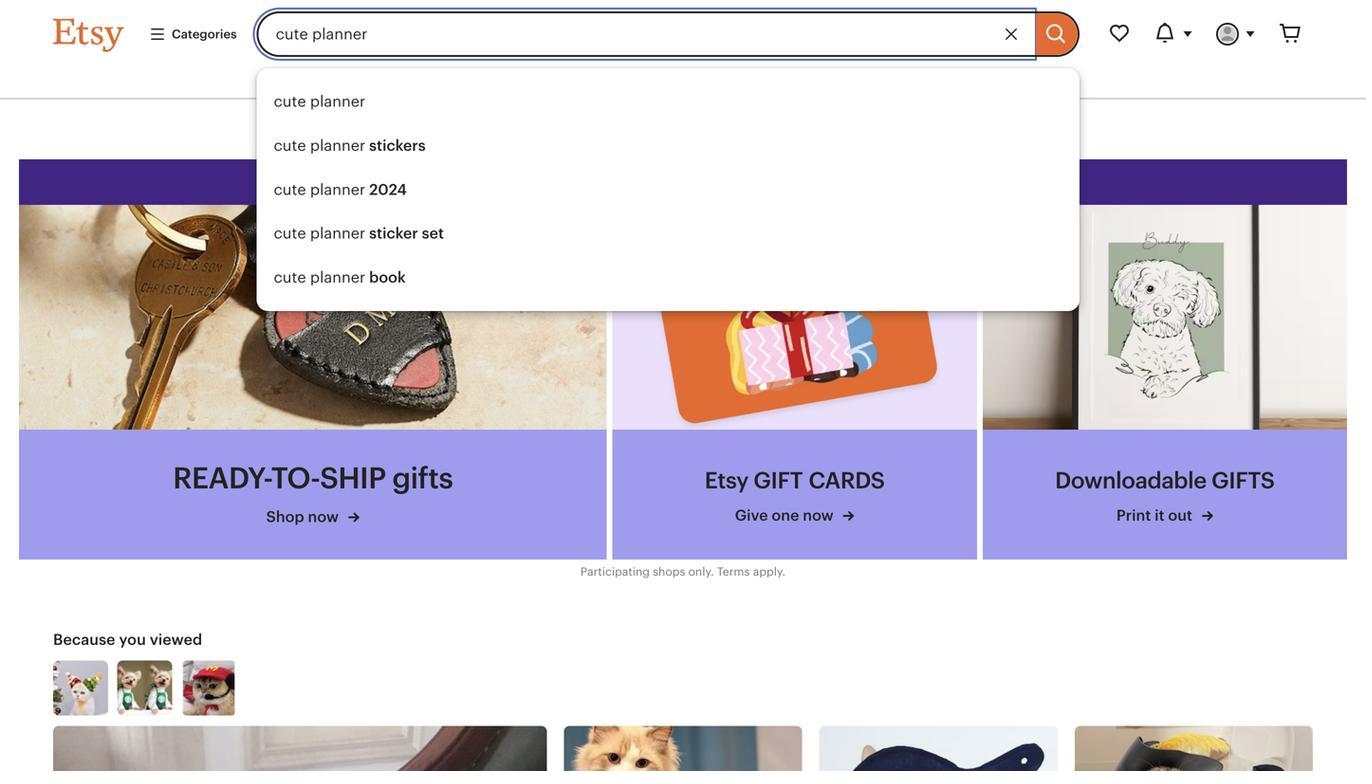 Task type: locate. For each thing, give the bounding box(es) containing it.
ship
[[320, 462, 386, 495]]

planner down cute planner sticker set
[[310, 269, 366, 286]]

cute for cute planner
[[274, 93, 306, 110]]

1 cute from the top
[[274, 93, 306, 110]]

3 cute from the top
[[274, 181, 306, 198]]

5 cute from the top
[[274, 269, 306, 286]]

give one now
[[735, 507, 838, 524]]

list box
[[257, 68, 1080, 311]]

an orange holiday etsy gift card featuring an illustration of one person exchanging a wrapped gift with another person. image
[[613, 205, 977, 430]]

cute up 'cute planner book'
[[274, 225, 306, 242]]

5 planner from the top
[[310, 269, 366, 286]]

4 cute from the top
[[274, 225, 306, 242]]

2 cute from the top
[[274, 137, 306, 154]]

sticker
[[369, 225, 418, 242]]

cute planner 2024
[[274, 181, 407, 198]]

one
[[772, 507, 799, 524]]

cute down cute planner stickers
[[274, 181, 306, 198]]

0 horizontal spatial now
[[308, 509, 339, 526]]

gifts
[[1212, 468, 1275, 494]]

print
[[1117, 507, 1151, 524]]

viewed
[[150, 631, 202, 648]]

cute down cute planner sticker set
[[274, 269, 306, 286]]

planner up cute planner stickers
[[310, 93, 366, 110]]

stickers
[[369, 137, 426, 154]]

3 planner from the top
[[310, 181, 366, 198]]

planner up 'cute planner book'
[[310, 225, 366, 242]]

cute for cute planner stickers
[[274, 137, 306, 154]]

cute planner sticker set
[[274, 225, 444, 242]]

gift cards
[[754, 468, 885, 494]]

planner up the cute planner 2024
[[310, 137, 366, 154]]

cute down cute planner
[[274, 137, 306, 154]]

2 planner from the top
[[310, 137, 366, 154]]

downloadable gifts
[[1055, 468, 1275, 494]]

1 horizontal spatial now
[[803, 507, 834, 524]]

print it out
[[1117, 507, 1197, 524]]

cute
[[274, 93, 306, 110], [274, 137, 306, 154], [274, 181, 306, 198], [274, 225, 306, 242], [274, 269, 306, 286]]

none search field containing cute planner
[[257, 11, 1080, 311]]

because you viewed
[[53, 631, 202, 648]]

list box containing cute planner
[[257, 68, 1080, 311]]

banner
[[19, 0, 1348, 311]]

now right shop at the bottom of the page
[[308, 509, 339, 526]]

meowbucks barista apron and white t-shirt for cats and dogs, cafe staff uniform pet costume halloween party outfit, pet funny costume image
[[117, 661, 172, 716]]

menu bar
[[19, 57, 1348, 100]]

planner
[[310, 93, 366, 110], [310, 137, 366, 154], [310, 181, 366, 198], [310, 225, 366, 242], [310, 269, 366, 286]]

out
[[1169, 507, 1193, 524]]

4 planner from the top
[[310, 225, 366, 242]]

None search field
[[257, 11, 1080, 311]]

downloadable
[[1055, 468, 1207, 494]]

planner down cute planner stickers
[[310, 181, 366, 198]]

now
[[803, 507, 834, 524], [308, 509, 339, 526]]

etsy
[[705, 468, 749, 494]]

cute up cute planner stickers
[[274, 93, 306, 110]]

give
[[735, 507, 768, 524]]

now right 'one' at the bottom of the page
[[803, 507, 834, 524]]

cute for cute planner 2024
[[274, 181, 306, 198]]

to-
[[271, 462, 320, 495]]



Task type: describe. For each thing, give the bounding box(es) containing it.
cute for cute planner book
[[274, 269, 306, 286]]

participating shops only. terms apply.
[[581, 566, 786, 578]]

2024
[[369, 181, 407, 198]]

planner for book
[[310, 269, 366, 286]]

categories button
[[135, 17, 251, 51]]

shops
[[653, 566, 686, 578]]

planner for sticker set
[[310, 225, 366, 242]]

1 planner from the top
[[310, 93, 366, 110]]

fast food costume for cats and dogs, snackbar staff uniform chef pet cosplay dress up, red apron and knitted hat inspired from mcdonalds image
[[182, 661, 237, 716]]

halloween puss in boots pet cat cosplay costume with hat cape set, dog & cat handmade pet cloth, pet love birthday gifts image
[[1075, 726, 1313, 772]]

planner for 2024
[[310, 181, 366, 198]]

cute planner book
[[274, 269, 406, 286]]

planner for stickers
[[310, 137, 366, 154]]

a black leather key chain guitar pick holder shown personalized with gold imprinted initials. image
[[19, 205, 607, 430]]

christmas cat sweater, cute cat clothes, personalized pet clothes, funny pet clothes,christmas gifts for cats, christmas decor, gift for her image
[[564, 726, 803, 772]]

you
[[119, 631, 146, 648]]

etsy gift cards
[[705, 468, 885, 494]]

12 colors sphynx hairless cats clothes, warm kitten hooded sweatshirt in winter,  bambino devon rex sphynx cat jumper image
[[53, 726, 547, 772]]

set
[[422, 225, 444, 242]]

breakfast pan egg and bacon cat costume hat in lightweight felt for cats small pets and small dogs image
[[820, 726, 1058, 772]]

participating
[[581, 566, 650, 578]]

it
[[1155, 507, 1165, 524]]

because
[[53, 631, 115, 648]]

shop now link
[[173, 507, 453, 528]]

ready-to-ship gifts
[[173, 462, 453, 495]]

gifts
[[392, 462, 453, 495]]

terms apply.
[[717, 566, 786, 578]]

print it out link
[[1051, 505, 1280, 527]]

cute planner
[[274, 93, 366, 110]]

banner containing cute planner
[[19, 0, 1348, 311]]

shop now
[[266, 509, 343, 526]]

shop
[[266, 509, 304, 526]]

a custom digital print of a white dog winking featuring the name "buddy" written in a cursive font on the top shown in a black frame. image
[[983, 205, 1348, 430]]

ready-
[[173, 462, 271, 495]]

give one now link
[[700, 505, 890, 527]]

Search for anything text field
[[257, 11, 1034, 57]]

cute for cute planner sticker set
[[274, 225, 306, 242]]

merry paws and playful whiskers: the jolly clown christmas pet hat! image
[[53, 661, 108, 716]]

categories
[[172, 27, 237, 41]]

book
[[369, 269, 406, 286]]

cute planner stickers
[[274, 137, 426, 154]]

only.
[[689, 566, 714, 578]]



Task type: vqa. For each thing, say whether or not it's contained in the screenshot.
'Protection:'
no



